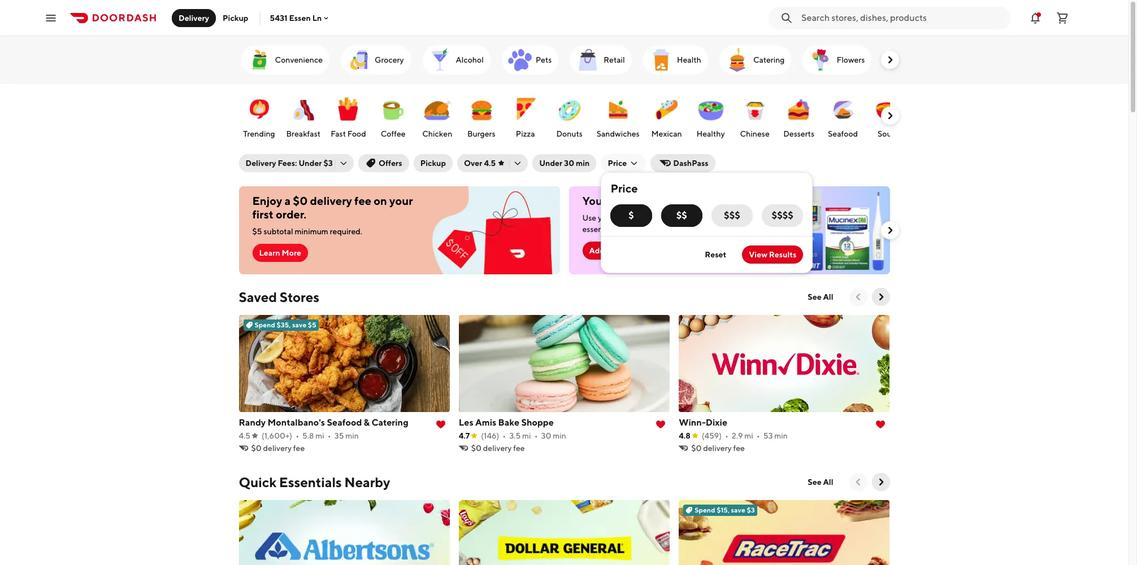 Task type: vqa. For each thing, say whether or not it's contained in the screenshot.
Desserts
yes



Task type: locate. For each thing, give the bounding box(es) containing it.
shoppe
[[521, 418, 554, 428]]

0 vertical spatial seafood
[[828, 129, 858, 138]]

on left health
[[697, 214, 706, 223]]

1 vertical spatial 4.5
[[239, 432, 250, 441]]

$$
[[676, 210, 687, 221]]

min right '53' at the bottom of page
[[774, 432, 788, 441]]

see all link
[[801, 288, 840, 306], [801, 474, 840, 492]]

stop
[[634, 194, 657, 207]]

results
[[769, 250, 797, 259]]

see all for saved stores
[[808, 293, 833, 302]]

1 vertical spatial see all link
[[801, 474, 840, 492]]

trending link
[[240, 90, 278, 142]]

see left previous button of carousel image
[[808, 293, 822, 302]]

alcohol link
[[422, 45, 491, 75]]

under right the fees:
[[299, 159, 322, 168]]

30 inside button
[[564, 159, 574, 168]]

1 horizontal spatial 4.5
[[484, 159, 496, 168]]

1 vertical spatial on
[[697, 214, 706, 223]]

1 vertical spatial $5
[[308, 321, 316, 329]]

catering right catering image at right top
[[753, 55, 785, 64]]

pickup button
[[216, 9, 255, 27], [414, 154, 453, 172]]

catering image
[[724, 46, 751, 73]]

1 horizontal spatial $​0 delivery fee
[[471, 444, 525, 453]]

2 under from the left
[[539, 159, 562, 168]]

2 $​0 from the left
[[471, 444, 482, 453]]

under 30 min
[[539, 159, 590, 168]]

mi
[[316, 432, 324, 441], [522, 432, 531, 441], [744, 432, 753, 441]]

1 vertical spatial see
[[808, 478, 822, 487]]

save inside "use your hsa/fsa card to save on health essentials."
[[679, 214, 695, 223]]

see all
[[808, 293, 833, 302], [808, 478, 833, 487]]

$3 right $15, on the right
[[747, 506, 755, 515]]

$$$
[[724, 210, 740, 221]]

0 horizontal spatial save
[[292, 321, 307, 329]]

3.5
[[509, 432, 521, 441]]

$​0 delivery fee for montalbano's
[[251, 444, 305, 453]]

next button of carousel image
[[884, 54, 896, 66], [875, 292, 886, 303]]

$$$$
[[772, 210, 793, 221]]

1 see all from the top
[[808, 293, 833, 302]]

2 all from the top
[[823, 478, 833, 487]]

catering right &
[[372, 418, 408, 428]]

• down shoppe
[[534, 432, 538, 441]]

learn more button
[[252, 244, 308, 262]]

save right $15, on the right
[[731, 506, 745, 515]]

delivery down (146)
[[483, 444, 512, 453]]

1 vertical spatial 30
[[541, 432, 551, 441]]

3 $​0 from the left
[[691, 444, 702, 453]]

0 horizontal spatial hsa/fsa
[[616, 214, 651, 223]]

fee up required.
[[354, 194, 371, 207]]

convenience image
[[246, 46, 273, 73]]

seafood up 35
[[327, 418, 362, 428]]

on inside enjoy a $0 delivery fee on your first order.
[[374, 194, 387, 207]]

2 $​0 delivery fee from the left
[[471, 444, 525, 453]]

reset
[[705, 250, 726, 259]]

price down 'sandwiches'
[[608, 159, 627, 168]]

$15,
[[717, 506, 730, 515]]

$​0 delivery fee for dixie
[[691, 444, 745, 453]]

les amis bake shoppe
[[459, 418, 554, 428]]

$35,
[[277, 321, 291, 329]]

ln
[[312, 13, 322, 22]]

2 vertical spatial save
[[731, 506, 745, 515]]

pickup button down chicken
[[414, 154, 453, 172]]

delivery fees: under $3
[[246, 159, 333, 168]]

$​0 delivery fee down (1,600+)
[[251, 444, 305, 453]]

1 horizontal spatial mi
[[522, 432, 531, 441]]

health
[[708, 214, 731, 223]]

price down the "price" button
[[611, 182, 638, 195]]

essentials.
[[582, 225, 619, 234]]

30 down donuts
[[564, 159, 574, 168]]

0 vertical spatial $5
[[252, 227, 262, 236]]

pets link
[[502, 45, 559, 75]]

2 horizontal spatial $​0
[[691, 444, 702, 453]]

grocery image
[[345, 46, 372, 73]]

use
[[582, 214, 596, 223]]

min for les amis bake shoppe
[[553, 432, 566, 441]]

0 vertical spatial $3
[[324, 159, 333, 168]]

0 vertical spatial on
[[374, 194, 387, 207]]

price inside button
[[608, 159, 627, 168]]

$​0 down randy
[[251, 444, 262, 453]]

0 horizontal spatial under
[[299, 159, 322, 168]]

0 horizontal spatial spend
[[255, 321, 275, 329]]

seafood
[[828, 129, 858, 138], [327, 418, 362, 428]]

over 4.5
[[464, 159, 496, 168]]

3 $​0 delivery fee from the left
[[691, 444, 745, 453]]

learn
[[259, 249, 280, 258]]

stores
[[280, 289, 319, 305]]

fee for les amis bake shoppe
[[513, 444, 525, 453]]

$5 right $35,
[[308, 321, 316, 329]]

seafood left soup
[[828, 129, 858, 138]]

hsa/fsa down one-
[[616, 214, 651, 223]]

spend left $35,
[[255, 321, 275, 329]]

0 vertical spatial save
[[679, 214, 695, 223]]

spend
[[255, 321, 275, 329], [695, 506, 715, 515]]

mi right 3.5 at the left bottom of the page
[[522, 432, 531, 441]]

5431 essen ln
[[270, 13, 322, 22]]

2 see all link from the top
[[801, 474, 840, 492]]

your up 'essentials.'
[[598, 214, 614, 223]]

0 vertical spatial all
[[823, 293, 833, 302]]

0 vertical spatial price
[[608, 159, 627, 168]]

0 vertical spatial pickup button
[[216, 9, 255, 27]]

offers
[[379, 159, 402, 168]]

1 vertical spatial pickup
[[420, 159, 446, 168]]

0 horizontal spatial $​0 delivery fee
[[251, 444, 305, 453]]

all left previous button of carousel image
[[823, 293, 833, 302]]

0 horizontal spatial on
[[374, 194, 387, 207]]

$​0 down (146)
[[471, 444, 482, 453]]

sandwiches
[[597, 129, 640, 138]]

0 vertical spatial hsa/fsa
[[659, 194, 711, 207]]

$5
[[252, 227, 262, 236], [308, 321, 316, 329]]

see all link left previous button of carousel image
[[801, 288, 840, 306]]

$3 down fast
[[324, 159, 333, 168]]

minimum
[[295, 227, 328, 236]]

pickup down chicken
[[420, 159, 446, 168]]

1 horizontal spatial on
[[697, 214, 706, 223]]

1 vertical spatial save
[[292, 321, 307, 329]]

$​0 delivery fee down the "(459)"
[[691, 444, 745, 453]]

mexican
[[651, 129, 682, 138]]

delivery
[[310, 194, 352, 207], [263, 444, 292, 453], [483, 444, 512, 453], [703, 444, 732, 453]]

•
[[296, 432, 299, 441], [328, 432, 331, 441], [503, 432, 506, 441], [534, 432, 538, 441], [725, 432, 728, 441], [757, 432, 760, 441]]

0 vertical spatial see all link
[[801, 288, 840, 306]]

delivery for randy
[[263, 444, 292, 453]]

$​0 delivery fee down (146)
[[471, 444, 525, 453]]

0 horizontal spatial $3
[[324, 159, 333, 168]]

min down donuts
[[576, 159, 590, 168]]

• left 3.5 at the left bottom of the page
[[503, 432, 506, 441]]

4.5 down randy
[[239, 432, 250, 441]]

pickup
[[223, 13, 248, 22], [420, 159, 446, 168]]

1 vertical spatial your
[[598, 214, 614, 223]]

0 horizontal spatial mi
[[316, 432, 324, 441]]

1 horizontal spatial your
[[598, 214, 614, 223]]

1 vertical spatial $3
[[747, 506, 755, 515]]

$$$$ button
[[762, 205, 803, 227]]

1 horizontal spatial save
[[679, 214, 695, 223]]

fee inside enjoy a $0 delivery fee on your first order.
[[354, 194, 371, 207]]

delivery down (1,600+)
[[263, 444, 292, 453]]

min down shoppe
[[553, 432, 566, 441]]

0 vertical spatial see all
[[808, 293, 833, 302]]

2 horizontal spatial save
[[731, 506, 745, 515]]

dashpass button
[[651, 154, 715, 172]]

save for spend $35, save $5
[[292, 321, 307, 329]]

$
[[629, 210, 634, 221]]

under down donuts
[[539, 159, 562, 168]]

next button of carousel image right flowers
[[884, 54, 896, 66]]

1 vertical spatial see all
[[808, 478, 833, 487]]

0 vertical spatial next button of carousel image
[[884, 54, 896, 66]]

$5 down first
[[252, 227, 262, 236]]

1 horizontal spatial $3
[[747, 506, 755, 515]]

1 mi from the left
[[316, 432, 324, 441]]

delivery inside button
[[179, 13, 209, 22]]

min right 35
[[345, 432, 359, 441]]

hsa/fsa up $$
[[659, 194, 711, 207]]

2 horizontal spatial mi
[[744, 432, 753, 441]]

pickup right delivery button
[[223, 13, 248, 22]]

see all for quick essentials nearby
[[808, 478, 833, 487]]

4.5 right over on the top left of the page
[[484, 159, 496, 168]]

0 horizontal spatial $5
[[252, 227, 262, 236]]

1 horizontal spatial catering
[[753, 55, 785, 64]]

1 • from the left
[[296, 432, 299, 441]]

1 vertical spatial hsa/fsa
[[616, 214, 651, 223]]

donuts
[[556, 129, 583, 138]]

under
[[299, 159, 322, 168], [539, 159, 562, 168]]

trending
[[243, 129, 275, 138]]

0 vertical spatial delivery
[[179, 13, 209, 22]]

spend left $15, on the right
[[695, 506, 715, 515]]

2.9
[[732, 432, 743, 441]]

0 vertical spatial 4.5
[[484, 159, 496, 168]]

over 4.5 button
[[457, 154, 528, 172]]

0 horizontal spatial catering
[[372, 418, 408, 428]]

0 horizontal spatial 4.5
[[239, 432, 250, 441]]

0 vertical spatial pickup
[[223, 13, 248, 22]]

4 • from the left
[[534, 432, 538, 441]]

0 horizontal spatial $​0
[[251, 444, 262, 453]]

open menu image
[[44, 11, 58, 25]]

mi for seafood
[[316, 432, 324, 441]]

0 vertical spatial spend
[[255, 321, 275, 329]]

1 horizontal spatial spend
[[695, 506, 715, 515]]

0 horizontal spatial pickup button
[[216, 9, 255, 27]]

see all left previous button of carousel image
[[808, 293, 833, 302]]

$5 subtotal minimum required.
[[252, 227, 362, 236]]

see
[[808, 293, 822, 302], [808, 478, 822, 487]]

0 vertical spatial 30
[[564, 159, 574, 168]]

$​0
[[251, 444, 262, 453], [471, 444, 482, 453], [691, 444, 702, 453]]

2 horizontal spatial $​0 delivery fee
[[691, 444, 745, 453]]

53
[[763, 432, 773, 441]]

1 vertical spatial seafood
[[327, 418, 362, 428]]

(146)
[[481, 432, 499, 441]]

delivery for winn-
[[703, 444, 732, 453]]

1 vertical spatial all
[[823, 478, 833, 487]]

pickup button left 5431
[[216, 9, 255, 27]]

2 see all from the top
[[808, 478, 833, 487]]

mi right 5.8
[[316, 432, 324, 441]]

all left previous button of carousel icon
[[823, 478, 833, 487]]

0 vertical spatial see
[[808, 293, 822, 302]]

delivery
[[179, 13, 209, 22], [246, 159, 276, 168]]

3 • from the left
[[503, 432, 506, 441]]

see all link left previous button of carousel icon
[[801, 474, 840, 492]]

add card
[[589, 246, 624, 255]]

fee down "2.9"
[[733, 444, 745, 453]]

1 horizontal spatial pickup
[[420, 159, 446, 168]]

card
[[653, 214, 669, 223]]

$3
[[324, 159, 333, 168], [747, 506, 755, 515]]

one-
[[609, 194, 634, 207]]

your down offers at the top
[[389, 194, 413, 207]]

&
[[364, 418, 370, 428]]

$​0 down winn-
[[691, 444, 702, 453]]

1 horizontal spatial $​0
[[471, 444, 482, 453]]

4.5 inside 'over 4.5' button
[[484, 159, 496, 168]]

0 horizontal spatial your
[[389, 194, 413, 207]]

• left 35
[[328, 432, 331, 441]]

1 horizontal spatial delivery
[[246, 159, 276, 168]]

save right $35,
[[292, 321, 307, 329]]

see left previous button of carousel icon
[[808, 478, 822, 487]]

soup
[[878, 129, 896, 138]]

30 down shoppe
[[541, 432, 551, 441]]

• left '53' at the bottom of page
[[757, 432, 760, 441]]

catering
[[753, 55, 785, 64], [372, 418, 408, 428]]

convenience
[[275, 55, 323, 64]]

30
[[564, 159, 574, 168], [541, 432, 551, 441]]

1 all from the top
[[823, 293, 833, 302]]

next button of carousel image right previous button of carousel image
[[875, 292, 886, 303]]

next button of carousel image
[[884, 110, 896, 122], [884, 225, 896, 236], [875, 477, 886, 488]]

1 vertical spatial catering
[[372, 418, 408, 428]]

health
[[677, 55, 701, 64]]

previous button of carousel image
[[853, 292, 864, 303]]

fee down 5.8
[[293, 444, 305, 453]]

1 $​0 delivery fee from the left
[[251, 444, 305, 453]]

fee down 3.5 at the left bottom of the page
[[513, 444, 525, 453]]

see all left previous button of carousel icon
[[808, 478, 833, 487]]

1 see from the top
[[808, 293, 822, 302]]

randy
[[239, 418, 266, 428]]

min
[[576, 159, 590, 168], [345, 432, 359, 441], [553, 432, 566, 441], [774, 432, 788, 441]]

0 horizontal spatial pickup
[[223, 13, 248, 22]]

save right to
[[679, 214, 695, 223]]

notification bell image
[[1029, 11, 1042, 25]]

1 vertical spatial pickup button
[[414, 154, 453, 172]]

enjoy a $0 delivery fee on your first order.
[[252, 194, 413, 221]]

alcohol
[[456, 55, 484, 64]]

under inside button
[[539, 159, 562, 168]]

card
[[606, 246, 624, 255]]

food
[[347, 129, 366, 138]]

breakfast
[[286, 129, 321, 138]]

fee for randy montalbano's seafood & catering
[[293, 444, 305, 453]]

winn-
[[679, 418, 706, 428]]

1 horizontal spatial under
[[539, 159, 562, 168]]

• left "2.9"
[[725, 432, 728, 441]]

delivery down the "(459)"
[[703, 444, 732, 453]]

0 vertical spatial your
[[389, 194, 413, 207]]

2 mi from the left
[[522, 432, 531, 441]]

• 5.8 mi • 35 min
[[296, 432, 359, 441]]

0 vertical spatial next button of carousel image
[[884, 110, 896, 122]]

• left 5.8
[[296, 432, 299, 441]]

1 horizontal spatial 30
[[564, 159, 574, 168]]

1 vertical spatial spend
[[695, 506, 715, 515]]

1 vertical spatial delivery
[[246, 159, 276, 168]]

(1,600+)
[[262, 432, 292, 441]]

1 see all link from the top
[[801, 288, 840, 306]]

0 horizontal spatial delivery
[[179, 13, 209, 22]]

quick essentials nearby
[[239, 475, 390, 491]]

save for spend $15, save $3
[[731, 506, 745, 515]]

1 $​0 from the left
[[251, 444, 262, 453]]

delivery right $0
[[310, 194, 352, 207]]

fee
[[354, 194, 371, 207], [293, 444, 305, 453], [513, 444, 525, 453], [733, 444, 745, 453]]

on down offers button
[[374, 194, 387, 207]]

1 horizontal spatial seafood
[[828, 129, 858, 138]]

mi right "2.9"
[[744, 432, 753, 441]]

0 vertical spatial catering
[[753, 55, 785, 64]]

2 see from the top
[[808, 478, 822, 487]]



Task type: describe. For each thing, give the bounding box(es) containing it.
les
[[459, 418, 473, 428]]

$$ button
[[661, 205, 702, 227]]

reset button
[[698, 246, 733, 264]]

5431
[[270, 13, 287, 22]]

coffee
[[381, 129, 406, 138]]

winn-dixie
[[679, 418, 727, 428]]

spend $15, save $3
[[695, 506, 755, 515]]

spend $35, save $5
[[255, 321, 316, 329]]

to
[[670, 214, 678, 223]]

3 mi from the left
[[744, 432, 753, 441]]

view
[[749, 250, 767, 259]]

hsa/fsa inside "use your hsa/fsa card to save on health essentials."
[[616, 214, 651, 223]]

all for quick essentials nearby
[[823, 478, 833, 487]]

delivery for les
[[483, 444, 512, 453]]

0 horizontal spatial 30
[[541, 432, 551, 441]]

nearby
[[344, 475, 390, 491]]

retail
[[604, 55, 625, 64]]

$0
[[293, 194, 308, 207]]

fast food
[[331, 129, 366, 138]]

grocery
[[375, 55, 404, 64]]

beauty image
[[888, 46, 915, 73]]

view results button
[[742, 246, 803, 264]]

1 horizontal spatial hsa/fsa
[[659, 194, 711, 207]]

• 2.9 mi • 53 min
[[725, 432, 788, 441]]

montalbano's
[[268, 418, 325, 428]]

$3 for spend $15, save $3
[[747, 506, 755, 515]]

order.
[[276, 208, 306, 221]]

convenience link
[[241, 45, 330, 75]]

spend for spend $35, save $5
[[255, 321, 275, 329]]

retail link
[[570, 45, 632, 75]]

required.
[[330, 227, 362, 236]]

$​0 delivery fee for amis
[[471, 444, 525, 453]]

flowers
[[837, 55, 865, 64]]

1 under from the left
[[299, 159, 322, 168]]

delivery for delivery fees: under $3
[[246, 159, 276, 168]]

your one-stop hsa/fsa shop
[[582, 194, 739, 207]]

5.8
[[302, 432, 314, 441]]

$ button
[[611, 205, 652, 227]]

retail image
[[574, 46, 602, 73]]

quick
[[239, 475, 276, 491]]

chicken
[[422, 129, 452, 138]]

health image
[[648, 46, 675, 73]]

• 3.5 mi • 30 min
[[503, 432, 566, 441]]

0 items, open order cart image
[[1056, 11, 1069, 25]]

delivery button
[[172, 9, 216, 27]]

on inside "use your hsa/fsa card to save on health essentials."
[[697, 214, 706, 223]]

1 vertical spatial next button of carousel image
[[884, 225, 896, 236]]

see for quick essentials nearby
[[808, 478, 822, 487]]

1 horizontal spatial $5
[[308, 321, 316, 329]]

2 vertical spatial next button of carousel image
[[875, 477, 886, 488]]

add
[[589, 246, 605, 255]]

flowers link
[[803, 45, 872, 75]]

flowers image
[[807, 46, 834, 73]]

see all link for quick essentials nearby
[[801, 474, 840, 492]]

first
[[252, 208, 273, 221]]

over
[[464, 159, 482, 168]]

5 • from the left
[[725, 432, 728, 441]]

bake
[[498, 418, 519, 428]]

1 vertical spatial price
[[611, 182, 638, 195]]

add card button
[[582, 242, 631, 260]]

desserts
[[783, 129, 814, 138]]

healthy
[[697, 129, 725, 138]]

see all link for saved stores
[[801, 288, 840, 306]]

4.7
[[459, 432, 470, 441]]

quick essentials nearby link
[[239, 474, 390, 492]]

5431 essen ln button
[[270, 13, 331, 22]]

essentials
[[279, 475, 342, 491]]

catering link
[[719, 45, 791, 75]]

1 horizontal spatial pickup button
[[414, 154, 453, 172]]

view results
[[749, 250, 797, 259]]

learn more
[[259, 249, 301, 258]]

$​0 for winn-
[[691, 444, 702, 453]]

$​0 for randy
[[251, 444, 262, 453]]

pets image
[[506, 46, 533, 73]]

6 • from the left
[[757, 432, 760, 441]]

Store search: begin typing to search for stores available on DoorDash text field
[[801, 12, 1004, 24]]

all for saved stores
[[823, 293, 833, 302]]

delivery inside enjoy a $0 delivery fee on your first order.
[[310, 194, 352, 207]]

saved stores
[[239, 289, 319, 305]]

min for winn-dixie
[[774, 432, 788, 441]]

amis
[[475, 418, 496, 428]]

min for randy montalbano's seafood & catering
[[345, 432, 359, 441]]

subtotal
[[264, 227, 293, 236]]

4.8
[[679, 432, 691, 441]]

essen
[[289, 13, 311, 22]]

min inside button
[[576, 159, 590, 168]]

spend for spend $15, save $3
[[695, 506, 715, 515]]

0 horizontal spatial seafood
[[327, 418, 362, 428]]

1 vertical spatial next button of carousel image
[[875, 292, 886, 303]]

previous button of carousel image
[[853, 477, 864, 488]]

alcohol image
[[426, 46, 454, 73]]

your inside enjoy a $0 delivery fee on your first order.
[[389, 194, 413, 207]]

saved stores link
[[239, 288, 319, 306]]

(459)
[[702, 432, 722, 441]]

2 • from the left
[[328, 432, 331, 441]]

price button
[[601, 154, 646, 172]]

under 30 min button
[[532, 154, 596, 172]]

delivery for delivery
[[179, 13, 209, 22]]

mi for bake
[[522, 432, 531, 441]]

offers button
[[358, 154, 409, 172]]

use your hsa/fsa card to save on health essentials.
[[582, 214, 731, 234]]

$3 for delivery fees: under $3
[[324, 159, 333, 168]]

more
[[282, 249, 301, 258]]

your
[[582, 194, 607, 207]]

shop
[[713, 194, 739, 207]]

grocery link
[[341, 45, 411, 75]]

35
[[334, 432, 344, 441]]

see for saved stores
[[808, 293, 822, 302]]

randy montalbano's seafood & catering
[[239, 418, 408, 428]]

fee for winn-dixie
[[733, 444, 745, 453]]

$​0 for les
[[471, 444, 482, 453]]

fast
[[331, 129, 346, 138]]

your inside "use your hsa/fsa card to save on health essentials."
[[598, 214, 614, 223]]



